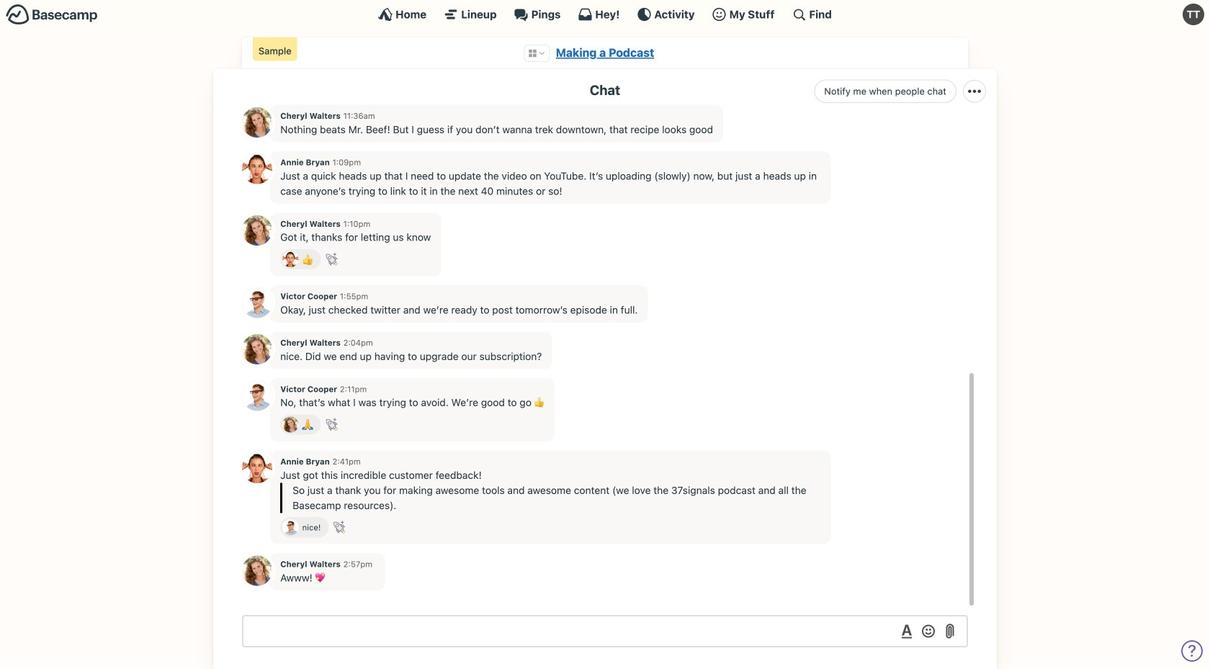 Task type: locate. For each thing, give the bounding box(es) containing it.
1 annie bryan image from the top
[[242, 154, 272, 184]]

annie bryan image for 1:09pm element
[[242, 154, 272, 184]]

cheryl walters image for 11:36am element
[[242, 107, 272, 138]]

victor cooper image
[[242, 381, 272, 411]]

victor c. boosted the chat with 'nice!' element
[[280, 517, 329, 538]]

0 vertical spatial victor cooper image
[[242, 288, 272, 318]]

1 horizontal spatial victor cooper image
[[282, 519, 299, 535]]

2 annie bryan image from the top
[[242, 453, 272, 483]]

cheryl walters image inside cheryl w. boosted the chat with '🙏' element
[[282, 417, 299, 433]]

victor cooper image
[[242, 288, 272, 318], [282, 519, 299, 535]]

breadcrumb element
[[242, 37, 968, 69]]

2:57pm element
[[343, 559, 372, 569]]

cheryl walters image for 2:57pm element
[[242, 556, 272, 586]]

1 vertical spatial victor cooper image
[[282, 519, 299, 535]]

cheryl w. boosted the chat with '🙏' element
[[280, 414, 321, 435]]

0 vertical spatial annie bryan image
[[242, 154, 272, 184]]

victor cooper image inside victor c. boosted the chat with 'nice!' element
[[282, 519, 299, 535]]

1 vertical spatial annie bryan image
[[242, 453, 272, 483]]

2:04pm element
[[343, 338, 373, 348]]

None text field
[[242, 615, 968, 648]]

annie bryan image
[[242, 154, 272, 184], [242, 453, 272, 483]]

1:55pm element
[[340, 291, 368, 301]]

cheryl walters image
[[242, 107, 272, 138], [242, 334, 272, 364], [282, 417, 299, 433], [242, 556, 272, 586]]

terry turtle image
[[1183, 4, 1204, 25]]

cheryl walters image for 2:04pm element
[[242, 334, 272, 364]]

0 horizontal spatial victor cooper image
[[242, 288, 272, 318]]

main element
[[0, 0, 1210, 28]]



Task type: describe. For each thing, give the bounding box(es) containing it.
switch accounts image
[[6, 4, 98, 26]]

annie bryan image for 2:41pm element
[[242, 453, 272, 483]]

keyboard shortcut: ⌘ + / image
[[792, 7, 806, 22]]

cheryl walters image
[[242, 215, 272, 246]]

annie b. boosted the chat with '👍' element
[[280, 249, 321, 270]]

2:11pm element
[[340, 384, 367, 394]]

1:10pm element
[[343, 219, 370, 229]]

11:36am element
[[343, 111, 375, 121]]

annie bryan image
[[282, 251, 299, 267]]

1:09pm element
[[332, 157, 361, 167]]

2:41pm element
[[332, 457, 361, 466]]



Task type: vqa. For each thing, say whether or not it's contained in the screenshot.
1:10pm element
yes



